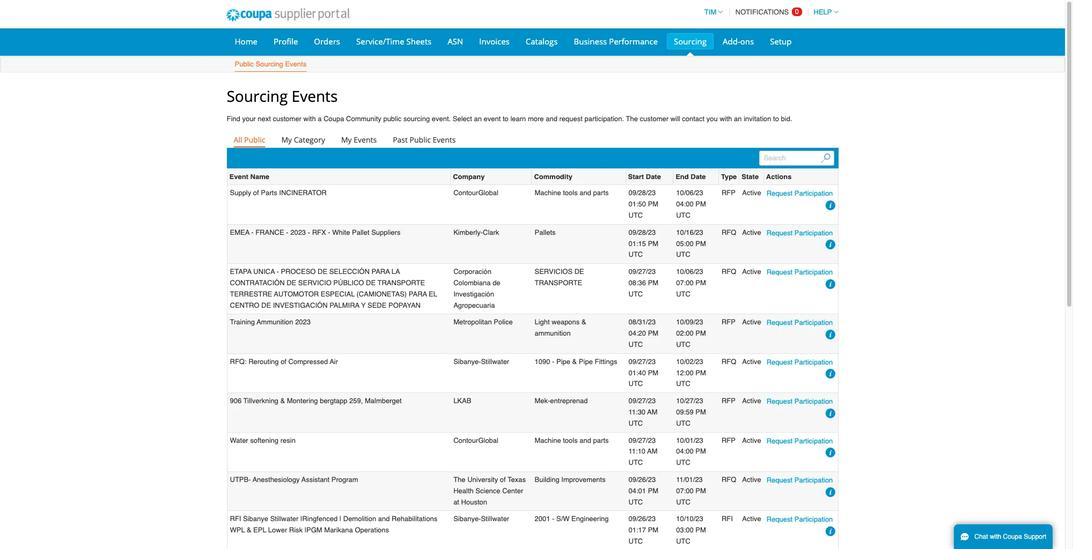 Task type: describe. For each thing, give the bounding box(es) containing it.
the inside the university of texas health science center at houston
[[454, 476, 466, 484]]

find your next customer with a coupa community public sourcing event. select an event to learn more and request participation. the customer will contact you with an invitation to bid.
[[227, 115, 793, 123]]

select
[[453, 115, 472, 123]]

pm for 11/01/23 07:00 pm utc
[[696, 487, 706, 495]]

request for 10/10/23 03:00 pm utc
[[767, 516, 793, 524]]

02:00
[[677, 330, 694, 338]]

softening
[[250, 437, 279, 445]]

04:01
[[629, 487, 646, 495]]

state
[[742, 173, 759, 181]]

science
[[476, 487, 501, 495]]

1 horizontal spatial the
[[626, 115, 638, 123]]

event name button
[[230, 171, 269, 183]]

ons
[[741, 36, 754, 47]]

utc for 08/31/23 04:20 pm utc
[[629, 341, 643, 349]]

participation for 10/10/23 03:00 pm utc
[[795, 516, 833, 524]]

1 pipe from the left
[[557, 358, 571, 366]]

active for 10/01/23 04:00 pm utc
[[743, 437, 762, 445]]

pallet
[[352, 229, 370, 237]]

light weapons & ammunition
[[535, 319, 587, 338]]

sede
[[368, 301, 387, 310]]

08:36
[[629, 279, 646, 287]]

request participation for 10/06/23 04:00 pm utc
[[767, 190, 833, 198]]

rfi for rfi
[[722, 516, 733, 524]]

popayan
[[389, 301, 421, 310]]

pm for 10/01/23 04:00 pm utc
[[696, 448, 706, 456]]

suppliers
[[372, 229, 401, 237]]

my for my category
[[282, 135, 292, 145]]

de up servicio
[[318, 268, 328, 276]]

09/28/23 for 01:15
[[629, 229, 656, 237]]

rfq:
[[230, 358, 247, 366]]

08/31/23 04:20 pm utc
[[629, 319, 659, 349]]

- right emea
[[251, 229, 254, 237]]

active for 10/09/23 02:00 pm utc
[[743, 319, 762, 327]]

etapa unica - proceso de selección para la contratación de servicio público de transporte terrestre automotor especial (camionetas) para el centro de investigación palmira y sede popayan
[[230, 268, 438, 310]]

pm for 10/10/23 03:00 pm utc
[[696, 527, 706, 535]]

Search text field
[[760, 151, 835, 166]]

find
[[227, 115, 240, 123]]

10/06/23 for 07:00
[[677, 268, 704, 276]]

event.
[[432, 115, 451, 123]]

events down community
[[354, 135, 377, 145]]

name
[[250, 173, 269, 181]]

request participation button for 10/06/23 04:00 pm utc
[[767, 188, 833, 199]]

1 to from the left
[[503, 115, 509, 123]]

tim link
[[700, 8, 723, 16]]

rerouting
[[249, 358, 279, 366]]

tab list containing all public
[[227, 133, 839, 148]]

utc for 09/26/23 04:01 pm utc
[[629, 499, 643, 507]]

training ammunition 2023
[[230, 319, 311, 327]]

machine tools and parts for 09/27/23 11:10 am utc
[[535, 437, 609, 445]]

proceso
[[281, 268, 316, 276]]

request participation for 11/01/23 07:00 pm utc
[[767, 477, 833, 485]]

navigation containing notifications 0
[[700, 2, 839, 23]]

rfp for 10/06/23 04:00 pm utc
[[722, 189, 736, 197]]

mek-
[[535, 397, 551, 405]]

of for the
[[500, 476, 506, 484]]

asn link
[[441, 33, 470, 49]]

2 an from the left
[[735, 115, 742, 123]]

request for 10/06/23 04:00 pm utc
[[767, 190, 793, 198]]

orders link
[[307, 33, 347, 49]]

setup
[[771, 36, 792, 47]]

de
[[493, 279, 501, 287]]

utc for 10/10/23 03:00 pm utc
[[677, 538, 691, 546]]

public for all
[[244, 135, 265, 145]]

08/31/23
[[629, 319, 656, 327]]

sibanye-stillwater for 2001
[[454, 516, 510, 524]]

participation for 10/06/23 07:00 pm utc
[[795, 269, 833, 277]]

request for 11/01/23 07:00 pm utc
[[767, 477, 793, 485]]

request for 10/06/23 07:00 pm utc
[[767, 269, 793, 277]]

de up automotor
[[287, 279, 297, 287]]

utc for 11/01/23 07:00 pm utc
[[677, 499, 691, 507]]

ammunition
[[257, 319, 293, 327]]

lower
[[268, 527, 287, 535]]

and inside rfi sibanye stillwater |ringfenced | demolition and rehabilitations wpl & epl lower risk |pgm marikana operations
[[378, 516, 390, 524]]

09/27/23 for 01:40
[[629, 358, 656, 366]]

marikana
[[324, 527, 353, 535]]

am for 11:30
[[648, 409, 658, 417]]

chat with coupa support
[[975, 534, 1047, 541]]

program
[[332, 476, 358, 484]]

01:50
[[629, 200, 646, 208]]

rfq for 10/02/23 12:00 pm utc
[[722, 358, 737, 366]]

request participation for 10/06/23 07:00 pm utc
[[767, 269, 833, 277]]

07:00 for 11/01/23
[[677, 487, 694, 495]]

catalogs
[[526, 36, 558, 47]]

rfq for 10/06/23 07:00 pm utc
[[722, 268, 737, 276]]

sibanye
[[243, 516, 268, 524]]

active for 11/01/23 07:00 pm utc
[[743, 476, 762, 484]]

active for 10/06/23 04:00 pm utc
[[743, 189, 762, 197]]

utc for 10/16/23 05:00 pm utc
[[677, 251, 691, 259]]

public for past
[[410, 135, 431, 145]]

10/02/23 12:00 pm utc
[[677, 358, 706, 388]]

asn
[[448, 36, 463, 47]]

sibanye-stillwater for 1090
[[454, 358, 510, 366]]

el
[[429, 290, 438, 298]]

events up 'a'
[[292, 86, 338, 106]]

business performance link
[[567, 33, 665, 49]]

commodity
[[534, 173, 573, 181]]

& left montering on the left of the page
[[280, 397, 285, 405]]

clark
[[483, 229, 500, 237]]

- right france
[[286, 229, 289, 237]]

corporación
[[454, 268, 492, 276]]

rfx
[[312, 229, 326, 237]]

centro
[[230, 301, 260, 310]]

sibanye- for 2001 - s/w  engineering
[[454, 516, 481, 524]]

type button
[[722, 171, 737, 183]]

start date
[[628, 173, 661, 181]]

machine for 09/28/23
[[535, 189, 561, 197]]

0 horizontal spatial with
[[304, 115, 316, 123]]

pm for 09/26/23 01:17 pm utc
[[648, 527, 659, 535]]

request for 10/16/23 05:00 pm utc
[[767, 229, 793, 237]]

request participation button for 10/09/23 02:00 pm utc
[[767, 318, 833, 329]]

participation for 10/27/23 09:59 pm utc
[[795, 398, 833, 406]]

health
[[454, 487, 474, 495]]

- inside etapa unica - proceso de selección para la contratación de servicio público de transporte terrestre automotor especial (camionetas) para el centro de investigación palmira y sede popayan
[[277, 268, 279, 276]]

y
[[361, 301, 366, 310]]

actions
[[767, 173, 792, 181]]

pm for 10/06/23 07:00 pm utc
[[696, 279, 706, 287]]

coupa supplier portal image
[[219, 2, 357, 28]]

request
[[560, 115, 583, 123]]

participation for 10/02/23 12:00 pm utc
[[795, 359, 833, 367]]

type state
[[722, 173, 759, 181]]

type
[[722, 173, 737, 181]]

past public events
[[393, 135, 456, 145]]

you
[[707, 115, 718, 123]]

event
[[230, 173, 249, 181]]

france
[[256, 229, 284, 237]]

investigación
[[454, 290, 494, 298]]

service/time
[[357, 36, 405, 47]]

entreprenad
[[551, 397, 588, 405]]

chat with coupa support button
[[955, 525, 1054, 550]]

servicio
[[298, 279, 332, 287]]

utc for 09/27/23 11:30 am utc
[[629, 420, 643, 428]]

sheets
[[407, 36, 432, 47]]

request for 10/01/23 04:00 pm utc
[[767, 437, 793, 445]]

montering
[[287, 397, 318, 405]]

- left 's/w'
[[552, 516, 555, 524]]

0 horizontal spatial para
[[372, 268, 390, 276]]

date for end date
[[691, 173, 706, 181]]

03:00
[[677, 527, 694, 535]]

home
[[235, 36, 258, 47]]

resin
[[281, 437, 296, 445]]

start
[[628, 173, 644, 181]]

2 to from the left
[[774, 115, 780, 123]]

participation.
[[585, 115, 625, 123]]

events down profile link
[[285, 60, 307, 68]]

emea
[[230, 229, 250, 237]]

01:17
[[629, 527, 646, 535]]

engineering
[[572, 516, 609, 524]]

request participation button for 10/06/23 07:00 pm utc
[[767, 267, 833, 278]]

1 customer from the left
[[273, 115, 302, 123]]

active for 10/02/23 12:00 pm utc
[[743, 358, 762, 366]]

my category
[[282, 135, 325, 145]]

0 horizontal spatial of
[[253, 189, 259, 197]]

de up (camionetas)
[[366, 279, 376, 287]]

- right rfx
[[328, 229, 331, 237]]

active for 10/10/23 03:00 pm utc
[[743, 516, 762, 524]]

will
[[671, 115, 681, 123]]

corporación colombiana de investigación agropecuaria
[[454, 268, 501, 310]]

with inside button
[[991, 534, 1002, 541]]

search image
[[821, 153, 831, 163]]

especial
[[321, 290, 355, 298]]

0 horizontal spatial coupa
[[324, 115, 344, 123]]

police
[[494, 319, 513, 327]]

utc for 10/09/23 02:00 pm utc
[[677, 341, 691, 349]]

10/09/23
[[677, 319, 704, 327]]

utc for 10/06/23 07:00 pm utc
[[677, 290, 691, 298]]

09/27/23 for 11:10
[[629, 437, 656, 445]]

bergtapp
[[320, 397, 348, 405]]

rfi sibanye stillwater |ringfenced | demolition and rehabilitations wpl & epl lower risk |pgm marikana operations
[[230, 516, 438, 535]]

pm for 09/27/23 08:36 pm utc
[[648, 279, 659, 287]]

compressed
[[289, 358, 328, 366]]

all public
[[234, 135, 265, 145]]

help link
[[809, 8, 839, 16]]

rfi for rfi sibanye stillwater |ringfenced | demolition and rehabilitations wpl & epl lower risk |pgm marikana operations
[[230, 516, 241, 524]]

company
[[453, 173, 485, 181]]



Task type: vqa. For each thing, say whether or not it's contained in the screenshot.


Task type: locate. For each thing, give the bounding box(es) containing it.
utc inside 11/01/23 07:00 pm utc
[[677, 499, 691, 507]]

de right servicios
[[575, 268, 585, 276]]

wpl
[[230, 527, 245, 535]]

para left the la
[[372, 268, 390, 276]]

1 parts from the top
[[594, 189, 609, 197]]

09/27/23 08:36 pm utc
[[629, 268, 659, 298]]

pm inside 09/26/23 01:17 pm utc
[[648, 527, 659, 535]]

the up health
[[454, 476, 466, 484]]

utc for 09/28/23 01:15 pm utc
[[629, 251, 643, 259]]

1 horizontal spatial with
[[720, 115, 733, 123]]

6 request participation from the top
[[767, 398, 833, 406]]

10/01/23 04:00 pm utc
[[677, 437, 706, 467]]

09/26/23 for 01:17
[[629, 516, 656, 524]]

09/27/23 up 08:36
[[629, 268, 656, 276]]

2 rfp from the top
[[722, 319, 736, 327]]

rfq right 10/02/23
[[722, 358, 737, 366]]

coupa inside "chat with coupa support" button
[[1004, 534, 1023, 541]]

2 request participation from the top
[[767, 229, 833, 237]]

sibanye- for 1090 - pipe & pipe fittings
[[454, 358, 481, 366]]

0 vertical spatial 07:00
[[677, 279, 694, 287]]

7 request from the top
[[767, 437, 793, 445]]

09/27/23 up the 11:10
[[629, 437, 656, 445]]

11/01/23 07:00 pm utc
[[677, 476, 706, 507]]

6 active from the top
[[743, 397, 762, 405]]

rfi
[[230, 516, 241, 524], [722, 516, 733, 524]]

1 date from the left
[[646, 173, 661, 181]]

& left fittings
[[573, 358, 577, 366]]

5 request from the top
[[767, 359, 793, 367]]

sourcing for sourcing events
[[227, 86, 288, 106]]

pm down 10/16/23 05:00 pm utc
[[696, 279, 706, 287]]

2023
[[291, 229, 306, 237], [295, 319, 311, 327]]

my for my events
[[341, 135, 352, 145]]

end date button
[[676, 171, 706, 183]]

2 sibanye-stillwater from the top
[[454, 516, 510, 524]]

04:00 for 10/01/23
[[677, 448, 694, 456]]

10/16/23
[[677, 229, 704, 237]]

1 vertical spatial sibanye-stillwater
[[454, 516, 510, 524]]

pm for 09/27/23 01:40 pm utc
[[648, 369, 659, 377]]

bid.
[[781, 115, 793, 123]]

2 rfq from the top
[[722, 268, 737, 276]]

terrestre
[[230, 290, 272, 298]]

4 rfp from the top
[[722, 437, 736, 445]]

pm inside 11/01/23 07:00 pm utc
[[696, 487, 706, 495]]

utpb-
[[230, 476, 251, 484]]

contourglobal for 09/27/23 11:10 am utc
[[454, 437, 499, 445]]

2023 down investigación
[[295, 319, 311, 327]]

1 rfi from the left
[[230, 516, 241, 524]]

1 contourglobal from the top
[[454, 189, 499, 197]]

3 request participation from the top
[[767, 269, 833, 277]]

07:00 down 11/01/23
[[677, 487, 694, 495]]

parts for 09/28/23 01:50 pm utc
[[594, 189, 609, 197]]

11:10
[[629, 448, 646, 456]]

utc down 02:00
[[677, 341, 691, 349]]

kimberly-
[[454, 229, 483, 237]]

coupa left support
[[1004, 534, 1023, 541]]

utc down 01:50
[[629, 212, 643, 220]]

1 request participation from the top
[[767, 190, 833, 198]]

sibanye- up lkab
[[454, 358, 481, 366]]

pm down 10/01/23
[[696, 448, 706, 456]]

rfp down type button on the right of page
[[722, 189, 736, 197]]

1 vertical spatial tools
[[563, 437, 578, 445]]

04:00 inside 10/01/23 04:00 pm utc
[[677, 448, 694, 456]]

machine tools and parts for 09/28/23 01:50 pm utc
[[535, 189, 609, 197]]

am inside 09/27/23 11:30 am utc
[[648, 409, 658, 417]]

utc inside the 10/27/23 09:59 pm utc
[[677, 420, 691, 428]]

pm inside the 10/10/23 03:00 pm utc
[[696, 527, 706, 535]]

0 vertical spatial 09/28/23
[[629, 189, 656, 197]]

request participation button for 10/16/23 05:00 pm utc
[[767, 228, 833, 239]]

and
[[546, 115, 558, 123], [580, 189, 592, 197], [580, 437, 592, 445], [378, 516, 390, 524]]

rfp for 10/27/23 09:59 pm utc
[[722, 397, 736, 405]]

utc inside 10/16/23 05:00 pm utc
[[677, 251, 691, 259]]

4 rfq from the top
[[722, 476, 737, 484]]

10/06/23 for 04:00
[[677, 189, 704, 197]]

2 request from the top
[[767, 229, 793, 237]]

2 machine tools and parts from the top
[[535, 437, 609, 445]]

10/06/23 down 10/16/23 05:00 pm utc
[[677, 268, 704, 276]]

contourglobal up "university"
[[454, 437, 499, 445]]

utc for 09/27/23 01:40 pm utc
[[629, 380, 643, 388]]

2 am from the top
[[648, 448, 658, 456]]

add-ons
[[723, 36, 754, 47]]

1090 - pipe & pipe fittings
[[535, 358, 618, 366]]

1 09/26/23 from the top
[[629, 476, 656, 484]]

3 request participation button from the top
[[767, 267, 833, 278]]

8 request participation button from the top
[[767, 475, 833, 486]]

light
[[535, 319, 550, 327]]

1 horizontal spatial date
[[691, 173, 706, 181]]

1 vertical spatial sourcing
[[256, 60, 283, 68]]

utc up 11/01/23
[[677, 459, 691, 467]]

utc down 01:15
[[629, 251, 643, 259]]

pipe right 1090
[[557, 358, 571, 366]]

pm inside 10/01/23 04:00 pm utc
[[696, 448, 706, 456]]

pm down 08/31/23
[[648, 330, 659, 338]]

utc inside 09/28/23 01:50 pm utc
[[629, 212, 643, 220]]

customer right the next
[[273, 115, 302, 123]]

09/26/23 inside 09/26/23 01:17 pm utc
[[629, 516, 656, 524]]

0 vertical spatial 2023
[[291, 229, 306, 237]]

emea - france - 2023 - rfx - white pallet suppliers
[[230, 229, 401, 237]]

2 horizontal spatial of
[[500, 476, 506, 484]]

2 horizontal spatial with
[[991, 534, 1002, 541]]

request for 10/02/23 12:00 pm utc
[[767, 359, 793, 367]]

utc for 09/26/23 01:17 pm utc
[[629, 538, 643, 546]]

utc for 10/01/23 04:00 pm utc
[[677, 459, 691, 467]]

0 vertical spatial sibanye-stillwater
[[454, 358, 510, 366]]

utc down 01:40
[[629, 380, 643, 388]]

2023 left rfx
[[291, 229, 306, 237]]

4 request participation button from the top
[[767, 318, 833, 329]]

pm right 01:15
[[648, 240, 659, 248]]

10/01/23
[[677, 437, 704, 445]]

transporte down servicios
[[535, 279, 583, 287]]

my down community
[[341, 135, 352, 145]]

public right all
[[244, 135, 265, 145]]

pm inside 10/16/23 05:00 pm utc
[[696, 240, 706, 248]]

1 vertical spatial 04:00
[[677, 448, 694, 456]]

1 vertical spatial contourglobal
[[454, 437, 499, 445]]

request participation for 10/02/23 12:00 pm utc
[[767, 359, 833, 367]]

2 my from the left
[[341, 135, 352, 145]]

09/27/23 for 11:30
[[629, 397, 656, 405]]

utc down the 11:10
[[629, 459, 643, 467]]

utc for 10/06/23 04:00 pm utc
[[677, 212, 691, 220]]

8 request participation from the top
[[767, 477, 833, 485]]

tools
[[563, 189, 578, 197], [563, 437, 578, 445]]

2 04:00 from the top
[[677, 448, 694, 456]]

10/27/23 09:59 pm utc
[[677, 397, 706, 428]]

6 request from the top
[[767, 398, 793, 406]]

pm right 01:17
[[648, 527, 659, 535]]

of left texas
[[500, 476, 506, 484]]

events
[[285, 60, 307, 68], [292, 86, 338, 106], [354, 135, 377, 145], [433, 135, 456, 145]]

request participation for 10/16/23 05:00 pm utc
[[767, 229, 833, 237]]

906
[[230, 397, 242, 405]]

2 machine from the top
[[535, 437, 561, 445]]

1 vertical spatial the
[[454, 476, 466, 484]]

0 vertical spatial tools
[[563, 189, 578, 197]]

9 active from the top
[[743, 516, 762, 524]]

utc inside 09/28/23 01:15 pm utc
[[629, 251, 643, 259]]

09/28/23 up 01:50
[[629, 189, 656, 197]]

customer
[[273, 115, 302, 123], [640, 115, 669, 123]]

pm down 10/16/23
[[696, 240, 706, 248]]

7 active from the top
[[743, 437, 762, 445]]

09/27/23 inside the 09/27/23 08:36 pm utc
[[629, 268, 656, 276]]

invoices link
[[473, 33, 517, 49]]

04:20
[[629, 330, 646, 338]]

pm for 08/31/23 04:20 pm utc
[[648, 330, 659, 338]]

3 rfp from the top
[[722, 397, 736, 405]]

& inside rfi sibanye stillwater |ringfenced | demolition and rehabilitations wpl & epl lower risk |pgm marikana operations
[[247, 527, 252, 535]]

7 request participation button from the top
[[767, 436, 833, 447]]

center
[[503, 487, 524, 495]]

1 vertical spatial 2023
[[295, 319, 311, 327]]

- left rfx
[[308, 229, 310, 237]]

1 my from the left
[[282, 135, 292, 145]]

5 request participation from the top
[[767, 359, 833, 367]]

pm for 09/28/23 01:50 pm utc
[[648, 200, 659, 208]]

0 vertical spatial para
[[372, 268, 390, 276]]

8 participation from the top
[[795, 477, 833, 485]]

utc down 04:01
[[629, 499, 643, 507]]

4 participation from the top
[[795, 319, 833, 327]]

parts for 09/27/23 11:10 am utc
[[594, 437, 609, 445]]

utc up "10/09/23"
[[677, 290, 691, 298]]

sibanye- down houston
[[454, 516, 481, 524]]

stillwater for rfq: rerouting of compressed air
[[481, 358, 510, 366]]

10/10/23
[[677, 516, 704, 524]]

stillwater up "lower"
[[270, 516, 299, 524]]

1 an from the left
[[474, 115, 482, 123]]

0 horizontal spatial to
[[503, 115, 509, 123]]

2 09/27/23 from the top
[[629, 358, 656, 366]]

events down 'event.'
[[433, 135, 456, 145]]

tools for 09/27/23
[[563, 437, 578, 445]]

am for 11:10
[[648, 448, 658, 456]]

1 vertical spatial parts
[[594, 437, 609, 445]]

04:00 down end
[[677, 200, 694, 208]]

09/27/23 for 08:36
[[629, 268, 656, 276]]

07:00 inside "10/06/23 07:00 pm utc"
[[677, 279, 694, 287]]

utc inside 10/01/23 04:00 pm utc
[[677, 459, 691, 467]]

of
[[253, 189, 259, 197], [281, 358, 287, 366], [500, 476, 506, 484]]

setup link
[[764, 33, 799, 49]]

fittings
[[595, 358, 618, 366]]

|
[[340, 516, 342, 524]]

all public link
[[227, 133, 272, 148]]

10/06/23 07:00 pm utc
[[677, 268, 706, 298]]

09/28/23 inside 09/28/23 01:15 pm utc
[[629, 229, 656, 237]]

rfp for 10/01/23 04:00 pm utc
[[722, 437, 736, 445]]

request participation button for 10/02/23 12:00 pm utc
[[767, 357, 833, 368]]

0 horizontal spatial the
[[454, 476, 466, 484]]

date inside 'button'
[[691, 173, 706, 181]]

utc inside 09/27/23 11:10 am utc
[[629, 459, 643, 467]]

4 request from the top
[[767, 319, 793, 327]]

rfq for 11/01/23 07:00 pm utc
[[722, 476, 737, 484]]

notifications
[[736, 8, 789, 16]]

request participation button for 10/10/23 03:00 pm utc
[[767, 515, 833, 526]]

09/28/23 up 01:15
[[629, 229, 656, 237]]

8 request from the top
[[767, 477, 793, 485]]

rfq: rerouting of compressed air
[[230, 358, 338, 366]]

0 vertical spatial 04:00
[[677, 200, 694, 208]]

contourglobal down company button
[[454, 189, 499, 197]]

3 09/27/23 from the top
[[629, 397, 656, 405]]

transporte inside etapa unica - proceso de selección para la contratación de servicio público de transporte terrestre automotor especial (camionetas) para el centro de investigación palmira y sede popayan
[[378, 279, 425, 287]]

0
[[796, 8, 799, 16]]

to left the learn
[[503, 115, 509, 123]]

am inside 09/27/23 11:10 am utc
[[648, 448, 658, 456]]

pm down "10/09/23"
[[696, 330, 706, 338]]

1 vertical spatial coupa
[[1004, 534, 1023, 541]]

5 participation from the top
[[795, 359, 833, 367]]

tools down commodity button
[[563, 189, 578, 197]]

2 customer from the left
[[640, 115, 669, 123]]

request participation for 10/10/23 03:00 pm utc
[[767, 516, 833, 524]]

1 horizontal spatial transporte
[[535, 279, 583, 287]]

- right 1090
[[552, 358, 555, 366]]

machine down commodity button
[[535, 189, 561, 197]]

pm inside the 10/27/23 09:59 pm utc
[[696, 409, 706, 417]]

10/06/23 inside "10/06/23 07:00 pm utc"
[[677, 268, 704, 276]]

date inside "button"
[[646, 173, 661, 181]]

0 vertical spatial machine
[[535, 189, 561, 197]]

chat
[[975, 534, 989, 541]]

1 vertical spatial machine
[[535, 437, 561, 445]]

1 vertical spatial 09/26/23
[[629, 516, 656, 524]]

request participation button for 10/27/23 09:59 pm utc
[[767, 396, 833, 408]]

1 horizontal spatial of
[[281, 358, 287, 366]]

2 parts from the top
[[594, 437, 609, 445]]

2 pipe from the left
[[579, 358, 593, 366]]

1 horizontal spatial para
[[409, 290, 427, 298]]

of right rerouting
[[281, 358, 287, 366]]

utc for 09/28/23 01:50 pm utc
[[629, 212, 643, 220]]

utc inside 08/31/23 04:20 pm utc
[[629, 341, 643, 349]]

rfp for 10/09/23 02:00 pm utc
[[722, 319, 736, 327]]

0 vertical spatial 10/06/23
[[677, 189, 704, 197]]

5 request participation button from the top
[[767, 357, 833, 368]]

1 horizontal spatial to
[[774, 115, 780, 123]]

utc up 10/16/23
[[677, 212, 691, 220]]

09/27/23 up 11:30
[[629, 397, 656, 405]]

help
[[814, 8, 832, 16]]

2 09/28/23 from the top
[[629, 229, 656, 237]]

event
[[484, 115, 501, 123]]

utc for 09/27/23 11:10 am utc
[[629, 459, 643, 467]]

1 vertical spatial machine tools and parts
[[535, 437, 609, 445]]

pm down end date 'button'
[[696, 200, 706, 208]]

1 vertical spatial 07:00
[[677, 487, 694, 495]]

2 09/26/23 from the top
[[629, 516, 656, 524]]

utc inside 09/26/23 01:17 pm utc
[[629, 538, 643, 546]]

pm inside '09/27/23 01:40 pm utc'
[[648, 369, 659, 377]]

2 vertical spatial of
[[500, 476, 506, 484]]

public down home link
[[235, 60, 254, 68]]

pm right 04:01
[[648, 487, 659, 495]]

1 vertical spatial of
[[281, 358, 287, 366]]

1 vertical spatial sibanye-
[[454, 516, 481, 524]]

stillwater down houston
[[481, 516, 510, 524]]

1 10/06/23 from the top
[[677, 189, 704, 197]]

sourcing for sourcing
[[674, 36, 707, 47]]

utc for 09/27/23 08:36 pm utc
[[629, 290, 643, 298]]

customer left will
[[640, 115, 669, 123]]

navigation
[[700, 2, 839, 23]]

unica
[[253, 268, 275, 276]]

0 horizontal spatial rfi
[[230, 516, 241, 524]]

3 rfq from the top
[[722, 358, 737, 366]]

04:00 for 10/06/23
[[677, 200, 694, 208]]

utc down 11:30
[[629, 420, 643, 428]]

pm down 10/27/23
[[696, 409, 706, 417]]

participation for 10/01/23 04:00 pm utc
[[795, 437, 833, 445]]

tools up building improvements
[[563, 437, 578, 445]]

active for 10/16/23 05:00 pm utc
[[743, 229, 762, 237]]

2 participation from the top
[[795, 229, 833, 237]]

rfi inside rfi sibanye stillwater |ringfenced | demolition and rehabilitations wpl & epl lower risk |pgm marikana operations
[[230, 516, 241, 524]]

5 active from the top
[[743, 358, 762, 366]]

9 request participation button from the top
[[767, 515, 833, 526]]

3 active from the top
[[743, 268, 762, 276]]

1 09/28/23 from the top
[[629, 189, 656, 197]]

pm for 10/09/23 02:00 pm utc
[[696, 330, 706, 338]]

utc inside the 09/26/23 04:01 pm utc
[[629, 499, 643, 507]]

público
[[334, 279, 364, 287]]

3 request from the top
[[767, 269, 793, 277]]

09/28/23 inside 09/28/23 01:50 pm utc
[[629, 189, 656, 197]]

parts left 09/28/23 01:50 pm utc
[[594, 189, 609, 197]]

request participation for 10/09/23 02:00 pm utc
[[767, 319, 833, 327]]

0 vertical spatial contourglobal
[[454, 189, 499, 197]]

7 request participation from the top
[[767, 437, 833, 445]]

stillwater inside rfi sibanye stillwater |ringfenced | demolition and rehabilitations wpl & epl lower risk |pgm marikana operations
[[270, 516, 299, 524]]

utc inside the 10/10/23 03:00 pm utc
[[677, 538, 691, 546]]

0 vertical spatial of
[[253, 189, 259, 197]]

rfp
[[722, 189, 736, 197], [722, 319, 736, 327], [722, 397, 736, 405], [722, 437, 736, 445]]

parts
[[261, 189, 277, 197]]

0 horizontal spatial my
[[282, 135, 292, 145]]

2 vertical spatial sourcing
[[227, 86, 288, 106]]

1 04:00 from the top
[[677, 200, 694, 208]]

transporte
[[378, 279, 425, 287], [535, 279, 583, 287]]

utc for 10/02/23 12:00 pm utc
[[677, 380, 691, 388]]

0 horizontal spatial pipe
[[557, 358, 571, 366]]

04:00 inside 10/06/23 04:00 pm utc
[[677, 200, 694, 208]]

1 rfp from the top
[[722, 189, 736, 197]]

04:00 down 10/01/23
[[677, 448, 694, 456]]

1 horizontal spatial pipe
[[579, 358, 593, 366]]

rfi up wpl
[[230, 516, 241, 524]]

2 active from the top
[[743, 229, 762, 237]]

coupa right 'a'
[[324, 115, 344, 123]]

pm inside 10/02/23 12:00 pm utc
[[696, 369, 706, 377]]

0 vertical spatial am
[[648, 409, 658, 417]]

agropecuaria
[[454, 301, 495, 310]]

with
[[304, 115, 316, 123], [720, 115, 733, 123], [991, 534, 1002, 541]]

machine for 09/27/23
[[535, 437, 561, 445]]

pm inside 09/28/23 01:15 pm utc
[[648, 240, 659, 248]]

pm inside 09/28/23 01:50 pm utc
[[648, 200, 659, 208]]

1 participation from the top
[[795, 190, 833, 198]]

notifications 0
[[736, 8, 799, 16]]

2 date from the left
[[691, 173, 706, 181]]

machine tools and parts down commodity button
[[535, 189, 609, 197]]

09/27/23 inside 09/27/23 11:10 am utc
[[629, 437, 656, 445]]

utc down the 05:00
[[677, 251, 691, 259]]

1 horizontal spatial customer
[[640, 115, 669, 123]]

1 sibanye-stillwater from the top
[[454, 358, 510, 366]]

pm for 10/02/23 12:00 pm utc
[[696, 369, 706, 377]]

10/06/23 inside 10/06/23 04:00 pm utc
[[677, 189, 704, 197]]

pm inside 10/06/23 04:00 pm utc
[[696, 200, 706, 208]]

09/27/23 inside '09/27/23 01:40 pm utc'
[[629, 358, 656, 366]]

2 sibanye- from the top
[[454, 516, 481, 524]]

houston
[[462, 499, 488, 507]]

service/time sheets
[[357, 36, 432, 47]]

utc inside the 09/27/23 08:36 pm utc
[[629, 290, 643, 298]]

utc inside '09/27/23 01:40 pm utc'
[[629, 380, 643, 388]]

malmberget
[[365, 397, 402, 405]]

09/28/23 for 01:50
[[629, 189, 656, 197]]

rfq for 10/16/23 05:00 pm utc
[[722, 229, 737, 237]]

utc inside 10/09/23 02:00 pm utc
[[677, 341, 691, 349]]

09/27/23 inside 09/27/23 11:30 am utc
[[629, 397, 656, 405]]

1 horizontal spatial coupa
[[1004, 534, 1023, 541]]

active
[[743, 189, 762, 197], [743, 229, 762, 237], [743, 268, 762, 276], [743, 319, 762, 327], [743, 358, 762, 366], [743, 397, 762, 405], [743, 437, 762, 445], [743, 476, 762, 484], [743, 516, 762, 524]]

2 contourglobal from the top
[[454, 437, 499, 445]]

utc inside 09/27/23 11:30 am utc
[[629, 420, 643, 428]]

1 vertical spatial 09/28/23
[[629, 229, 656, 237]]

request participation button for 11/01/23 07:00 pm utc
[[767, 475, 833, 486]]

1 machine tools and parts from the top
[[535, 189, 609, 197]]

participation for 11/01/23 07:00 pm utc
[[795, 477, 833, 485]]

8 active from the top
[[743, 476, 762, 484]]

07:00 for 10/06/23
[[677, 279, 694, 287]]

parts up improvements
[[594, 437, 609, 445]]

pm for 10/27/23 09:59 pm utc
[[696, 409, 706, 417]]

1 transporte from the left
[[378, 279, 425, 287]]

building
[[535, 476, 560, 484]]

2 request participation button from the top
[[767, 228, 833, 239]]

rfp right "10/09/23"
[[722, 319, 736, 327]]

09/26/23 up 01:17
[[629, 516, 656, 524]]

of left parts
[[253, 189, 259, 197]]

rfq right 10/16/23
[[722, 229, 737, 237]]

0 horizontal spatial date
[[646, 173, 661, 181]]

pm inside the 09/26/23 04:01 pm utc
[[648, 487, 659, 495]]

09/27/23 11:10 am utc
[[629, 437, 658, 467]]

1 vertical spatial para
[[409, 290, 427, 298]]

tab list
[[227, 133, 839, 148]]

utc inside "10/06/23 07:00 pm utc"
[[677, 290, 691, 298]]

weapons
[[552, 319, 580, 327]]

public right the past
[[410, 135, 431, 145]]

date right end
[[691, 173, 706, 181]]

0 vertical spatial sibanye-
[[454, 358, 481, 366]]

1 tools from the top
[[563, 189, 578, 197]]

09/26/23
[[629, 476, 656, 484], [629, 516, 656, 524]]

request participation for 10/01/23 04:00 pm utc
[[767, 437, 833, 445]]

an left event
[[474, 115, 482, 123]]

1 vertical spatial am
[[648, 448, 658, 456]]

pm for 10/16/23 05:00 pm utc
[[696, 240, 706, 248]]

with left 'a'
[[304, 115, 316, 123]]

sourcing up the next
[[227, 86, 288, 106]]

am right the 11:10
[[648, 448, 658, 456]]

1 machine from the top
[[535, 189, 561, 197]]

ammunition
[[535, 330, 571, 338]]

pm for 09/28/23 01:15 pm utc
[[648, 240, 659, 248]]

date for start date
[[646, 173, 661, 181]]

contourglobal for 09/28/23 01:50 pm utc
[[454, 189, 499, 197]]

incinerator
[[279, 189, 327, 197]]

active for 10/27/23 09:59 pm utc
[[743, 397, 762, 405]]

2 10/06/23 from the top
[[677, 268, 704, 276]]

my events link
[[334, 133, 384, 148]]

1 horizontal spatial an
[[735, 115, 742, 123]]

1 07:00 from the top
[[677, 279, 694, 287]]

2 transporte from the left
[[535, 279, 583, 287]]

request for 10/09/23 02:00 pm utc
[[767, 319, 793, 327]]

2 tools from the top
[[563, 437, 578, 445]]

2 rfi from the left
[[722, 516, 733, 524]]

request for 10/27/23 09:59 pm utc
[[767, 398, 793, 406]]

259,
[[350, 397, 363, 405]]

rfq right 11/01/23 07:00 pm utc
[[722, 476, 737, 484]]

& inside light weapons & ammunition
[[582, 319, 587, 327]]

rfq right "10/06/23 07:00 pm utc"
[[722, 268, 737, 276]]

4 active from the top
[[743, 319, 762, 327]]

1 rfq from the top
[[722, 229, 737, 237]]

07:00 inside 11/01/23 07:00 pm utc
[[677, 487, 694, 495]]

& right weapons
[[582, 319, 587, 327]]

6 participation from the top
[[795, 398, 833, 406]]

7 participation from the top
[[795, 437, 833, 445]]

0 vertical spatial 09/26/23
[[629, 476, 656, 484]]

request participation for 10/27/23 09:59 pm utc
[[767, 398, 833, 406]]

4 request participation from the top
[[767, 319, 833, 327]]

training
[[230, 319, 255, 327]]

0 horizontal spatial customer
[[273, 115, 302, 123]]

pm inside 10/09/23 02:00 pm utc
[[696, 330, 706, 338]]

sourcing down the tim
[[674, 36, 707, 47]]

0 vertical spatial sourcing
[[674, 36, 707, 47]]

1 horizontal spatial my
[[341, 135, 352, 145]]

1 am from the top
[[648, 409, 658, 417]]

utc inside 10/06/23 04:00 pm utc
[[677, 212, 691, 220]]

state button
[[742, 171, 759, 183]]

& left epl
[[247, 527, 252, 535]]

rfp right 10/27/23
[[722, 397, 736, 405]]

all
[[234, 135, 242, 145]]

of inside the university of texas health science center at houston
[[500, 476, 506, 484]]

assistant
[[302, 476, 330, 484]]

09/26/23 for 04:01
[[629, 476, 656, 484]]

10/09/23 02:00 pm utc
[[677, 319, 706, 349]]

1 request from the top
[[767, 190, 793, 198]]

pm inside "10/06/23 07:00 pm utc"
[[696, 279, 706, 287]]

2 07:00 from the top
[[677, 487, 694, 495]]

pm inside the 09/27/23 08:36 pm utc
[[648, 279, 659, 287]]

09/28/23
[[629, 189, 656, 197], [629, 229, 656, 237]]

1 request participation button from the top
[[767, 188, 833, 199]]

utc down 08:36
[[629, 290, 643, 298]]

0 vertical spatial machine tools and parts
[[535, 189, 609, 197]]

with right chat
[[991, 534, 1002, 541]]

participation for 10/16/23 05:00 pm utc
[[795, 229, 833, 237]]

09/26/23 inside the 09/26/23 04:01 pm utc
[[629, 476, 656, 484]]

01:40
[[629, 369, 646, 377]]

transporte down the la
[[378, 279, 425, 287]]

1 vertical spatial 10/06/23
[[677, 268, 704, 276]]

transporte inside servicios de transporte
[[535, 279, 583, 287]]

09/26/23 01:17 pm utc
[[629, 516, 659, 546]]

0 vertical spatial coupa
[[324, 115, 344, 123]]

6 request participation button from the top
[[767, 396, 833, 408]]

stillwater down police
[[481, 358, 510, 366]]

home link
[[228, 33, 265, 49]]

de up the training ammunition 2023
[[261, 301, 271, 310]]

0 horizontal spatial an
[[474, 115, 482, 123]]

support
[[1025, 534, 1047, 541]]

participation for 10/06/23 04:00 pm utc
[[795, 190, 833, 198]]

stillwater for rfi sibanye stillwater |ringfenced | demolition and rehabilitations wpl & epl lower risk |pgm marikana operations
[[481, 516, 510, 524]]

09/28/23 01:15 pm utc
[[629, 229, 659, 259]]

0 horizontal spatial transporte
[[378, 279, 425, 287]]

sibanye-stillwater down metropolitan police
[[454, 358, 510, 366]]

pm inside 08/31/23 04:20 pm utc
[[648, 330, 659, 338]]

1 09/27/23 from the top
[[629, 268, 656, 276]]

pm right 08:36
[[648, 279, 659, 287]]

machine up building
[[535, 437, 561, 445]]

pm for 10/06/23 04:00 pm utc
[[696, 200, 706, 208]]

learn
[[511, 115, 526, 123]]

de inside servicios de transporte
[[575, 268, 585, 276]]

4 09/27/23 from the top
[[629, 437, 656, 445]]

01:15
[[629, 240, 646, 248]]

rfi right 10/10/23
[[722, 516, 733, 524]]

pm down 10/02/23
[[696, 369, 706, 377]]

pm right 01:40
[[648, 369, 659, 377]]

10/06/23 down end date 'button'
[[677, 189, 704, 197]]

tools for 09/28/23
[[563, 189, 578, 197]]

anesthesiology
[[253, 476, 300, 484]]

1 sibanye- from the top
[[454, 358, 481, 366]]

active for 10/06/23 07:00 pm utc
[[743, 268, 762, 276]]

business performance
[[574, 36, 658, 47]]

0 vertical spatial parts
[[594, 189, 609, 197]]

add-ons link
[[716, 33, 761, 49]]

9 request participation from the top
[[767, 516, 833, 524]]

commodity button
[[534, 171, 573, 183]]

palmira
[[330, 301, 360, 310]]

9 participation from the top
[[795, 516, 833, 524]]

of for rfq:
[[281, 358, 287, 366]]

0 vertical spatial the
[[626, 115, 638, 123]]

- right unica
[[277, 268, 279, 276]]

3 participation from the top
[[795, 269, 833, 277]]

1 active from the top
[[743, 189, 762, 197]]

9 request from the top
[[767, 516, 793, 524]]

1 horizontal spatial rfi
[[722, 516, 733, 524]]

servicios de transporte
[[535, 268, 585, 287]]

utc inside 10/02/23 12:00 pm utc
[[677, 380, 691, 388]]



